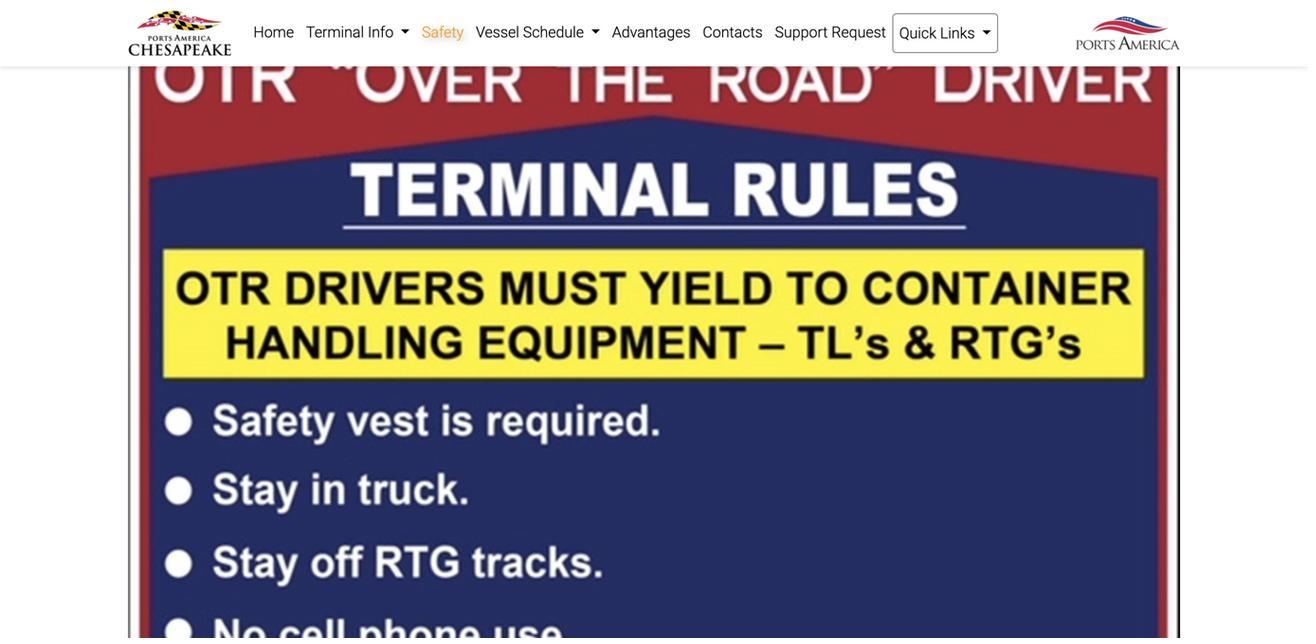 Task type: vqa. For each thing, say whether or not it's contained in the screenshot.
Info
yes



Task type: locate. For each thing, give the bounding box(es) containing it.
home link
[[248, 13, 300, 51]]

terminal info link
[[300, 13, 416, 51]]

support request
[[775, 23, 887, 41]]

safety
[[422, 23, 464, 41]]

terminal info
[[306, 23, 398, 41]]

advantages
[[612, 23, 691, 41]]

info
[[368, 23, 394, 41]]

vessel
[[476, 23, 520, 41]]

contacts
[[703, 23, 763, 41]]

quick
[[900, 24, 937, 42]]

vessel schedule link
[[470, 13, 606, 51]]

terminal
[[306, 23, 364, 41]]



Task type: describe. For each thing, give the bounding box(es) containing it.
links
[[941, 24, 976, 42]]

request
[[832, 23, 887, 41]]

advantages link
[[606, 13, 697, 51]]

quick links
[[900, 24, 979, 42]]

quick links link
[[893, 13, 999, 53]]

vessel schedule
[[476, 23, 588, 41]]

contacts link
[[697, 13, 769, 51]]

schedule
[[523, 23, 584, 41]]

safety link
[[416, 13, 470, 51]]

support
[[775, 23, 828, 41]]

support request link
[[769, 13, 893, 51]]

home
[[254, 23, 294, 41]]



